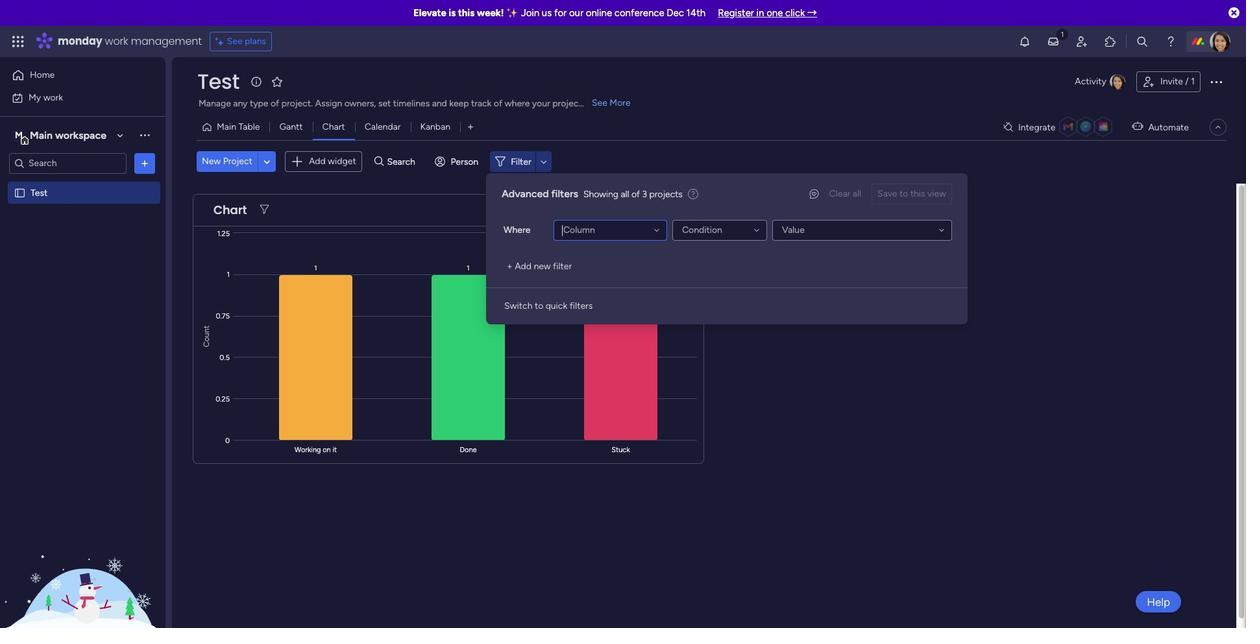 Task type: locate. For each thing, give the bounding box(es) containing it.
new
[[202, 156, 221, 167]]

showing
[[584, 189, 619, 200]]

gantt button
[[270, 117, 313, 138]]

click
[[785, 7, 805, 19]]

automate
[[1149, 122, 1189, 133]]

work inside button
[[43, 92, 63, 103]]

my work
[[29, 92, 63, 103]]

projects
[[649, 189, 683, 200]]

work for my
[[43, 92, 63, 103]]

stands.
[[584, 98, 613, 109]]

1 horizontal spatial main
[[217, 121, 236, 132]]

Search in workspace field
[[27, 156, 108, 171]]

chart button
[[313, 117, 355, 138]]

of right track
[[494, 98, 503, 109]]

0 vertical spatial work
[[105, 34, 128, 49]]

all left 3 at the top right of the page
[[621, 189, 629, 200]]

see plans button
[[209, 32, 272, 51]]

to
[[900, 188, 908, 199], [535, 301, 543, 312]]

this
[[458, 7, 475, 19], [911, 188, 925, 199]]

to right save
[[900, 188, 908, 199]]

work right monday
[[105, 34, 128, 49]]

all
[[853, 188, 861, 199], [621, 189, 629, 200]]

0 horizontal spatial see
[[227, 36, 243, 47]]

filters right quick
[[570, 301, 593, 312]]

see plans
[[227, 36, 266, 47]]

invite / 1
[[1161, 76, 1195, 87]]

main right the workspace image
[[30, 129, 53, 141]]

1 horizontal spatial to
[[900, 188, 908, 199]]

2 all from the left
[[621, 189, 629, 200]]

activity button
[[1070, 71, 1131, 92]]

add widget
[[309, 156, 356, 167]]

0 horizontal spatial work
[[43, 92, 63, 103]]

chart
[[322, 121, 345, 132], [214, 202, 247, 218]]

1 vertical spatial this
[[911, 188, 925, 199]]

see left plans
[[227, 36, 243, 47]]

set
[[378, 98, 391, 109]]

see more link
[[591, 97, 632, 110]]

add inside popup button
[[309, 156, 326, 167]]

track
[[471, 98, 492, 109]]

chart down assign
[[322, 121, 345, 132]]

week!
[[477, 7, 504, 19]]

1 all from the left
[[853, 188, 861, 199]]

new project button
[[197, 151, 258, 172]]

manage any type of project. assign owners, set timelines and keep track of where your project stands.
[[199, 98, 613, 109]]

home button
[[8, 65, 140, 86]]

1 image
[[1057, 27, 1068, 41]]

add left widget
[[309, 156, 326, 167]]

main inside button
[[217, 121, 236, 132]]

person
[[451, 156, 479, 167]]

test right public board image
[[31, 187, 48, 198]]

0 horizontal spatial main
[[30, 129, 53, 141]]

this left view
[[911, 188, 925, 199]]

our
[[569, 7, 584, 19]]

add right + at the left top
[[515, 261, 532, 272]]

register in one click → link
[[718, 7, 817, 19]]

test up the manage
[[197, 67, 239, 96]]

1 vertical spatial work
[[43, 92, 63, 103]]

see left more
[[592, 97, 607, 108]]

2 horizontal spatial of
[[632, 189, 640, 200]]

work for monday
[[105, 34, 128, 49]]

clear
[[829, 188, 851, 199]]

to left quick
[[535, 301, 543, 312]]

advanced filters showing all of 3 projects
[[502, 188, 683, 200]]

us
[[542, 7, 552, 19]]

main table
[[217, 121, 260, 132]]

main table button
[[197, 117, 270, 138]]

widget
[[328, 156, 356, 167]]

1 horizontal spatial add
[[515, 261, 532, 272]]

see inside button
[[227, 36, 243, 47]]

0 horizontal spatial all
[[621, 189, 629, 200]]

main workspace
[[30, 129, 106, 141]]

column
[[563, 225, 595, 236]]

0 horizontal spatial of
[[271, 98, 279, 109]]

0 horizontal spatial this
[[458, 7, 475, 19]]

0 horizontal spatial add
[[309, 156, 326, 167]]

1 horizontal spatial see
[[592, 97, 607, 108]]

angle down image
[[264, 157, 270, 167]]

home
[[30, 69, 55, 80]]

filters left showing
[[551, 188, 578, 200]]

m
[[15, 129, 23, 141]]

to inside button
[[535, 301, 543, 312]]

main
[[217, 121, 236, 132], [30, 129, 53, 141]]

one
[[767, 7, 783, 19]]

1 vertical spatial filters
[[570, 301, 593, 312]]

more dots image
[[679, 205, 688, 215]]

this inside button
[[911, 188, 925, 199]]

options image
[[138, 157, 151, 170]]

1 vertical spatial test
[[31, 187, 48, 198]]

0 vertical spatial add
[[309, 156, 326, 167]]

this for is
[[458, 7, 475, 19]]

timelines
[[393, 98, 430, 109]]

new
[[534, 261, 551, 272]]

plans
[[245, 36, 266, 47]]

work right my
[[43, 92, 63, 103]]

type
[[250, 98, 268, 109]]

0 vertical spatial chart
[[322, 121, 345, 132]]

add widget button
[[285, 151, 362, 172]]

inbox image
[[1047, 35, 1060, 48]]

1 horizontal spatial all
[[853, 188, 861, 199]]

clear all
[[829, 188, 861, 199]]

option
[[0, 181, 166, 184]]

invite
[[1161, 76, 1183, 87]]

0 vertical spatial test
[[197, 67, 239, 96]]

this right is
[[458, 7, 475, 19]]

main left table
[[217, 121, 236, 132]]

project.
[[281, 98, 313, 109]]

1 vertical spatial see
[[592, 97, 607, 108]]

keep
[[449, 98, 469, 109]]

+ add new filter button
[[502, 256, 577, 277]]

monday
[[58, 34, 102, 49]]

of inside advanced filters showing all of 3 projects
[[632, 189, 640, 200]]

14th
[[687, 7, 706, 19]]

online
[[586, 7, 612, 19]]

0 horizontal spatial test
[[31, 187, 48, 198]]

1 vertical spatial to
[[535, 301, 543, 312]]

for
[[554, 7, 567, 19]]

1 vertical spatial add
[[515, 261, 532, 272]]

main inside workspace selection element
[[30, 129, 53, 141]]

of left 3 at the top right of the page
[[632, 189, 640, 200]]

1 vertical spatial chart
[[214, 202, 247, 218]]

0 horizontal spatial to
[[535, 301, 543, 312]]

add
[[309, 156, 326, 167], [515, 261, 532, 272]]

invite members image
[[1076, 35, 1089, 48]]

filter
[[511, 156, 531, 167]]

→
[[808, 7, 817, 19]]

all right clear
[[853, 188, 861, 199]]

elevate is this week! ✨ join us for our online conference dec 14th
[[413, 7, 706, 19]]

0 vertical spatial this
[[458, 7, 475, 19]]

1 horizontal spatial this
[[911, 188, 925, 199]]

integrate
[[1018, 122, 1056, 133]]

is
[[449, 7, 456, 19]]

to for save
[[900, 188, 908, 199]]

chart left v2 funnel image
[[214, 202, 247, 218]]

of right type
[[271, 98, 279, 109]]

0 vertical spatial see
[[227, 36, 243, 47]]

calendar button
[[355, 117, 411, 138]]

1 horizontal spatial work
[[105, 34, 128, 49]]

0 vertical spatial to
[[900, 188, 908, 199]]

see more
[[592, 97, 631, 108]]

v2 user feedback image
[[810, 187, 819, 201]]

show board description image
[[248, 75, 264, 88]]

workspace selection element
[[12, 128, 108, 144]]

quick
[[546, 301, 567, 312]]

see
[[227, 36, 243, 47], [592, 97, 607, 108]]

value
[[782, 225, 805, 236]]

to inside button
[[900, 188, 908, 199]]

+ add new filter
[[507, 261, 572, 272]]

test inside list box
[[31, 187, 48, 198]]

1 horizontal spatial chart
[[322, 121, 345, 132]]

of
[[271, 98, 279, 109], [494, 98, 503, 109], [632, 189, 640, 200]]

learn more image
[[688, 188, 698, 201]]

join
[[521, 7, 540, 19]]

help button
[[1136, 591, 1181, 613]]



Task type: describe. For each thing, give the bounding box(es) containing it.
project
[[223, 156, 252, 167]]

Test field
[[194, 67, 243, 96]]

help image
[[1165, 35, 1177, 48]]

register in one click →
[[718, 7, 817, 19]]

conference
[[615, 7, 664, 19]]

add inside button
[[515, 261, 532, 272]]

main for main workspace
[[30, 129, 53, 141]]

where
[[505, 98, 530, 109]]

filter button
[[490, 151, 552, 172]]

switch to quick filters
[[504, 301, 593, 312]]

dapulse integrations image
[[1003, 122, 1013, 132]]

search everything image
[[1136, 35, 1149, 48]]

workspace image
[[12, 128, 25, 142]]

lottie animation image
[[0, 497, 166, 628]]

activity
[[1075, 76, 1107, 87]]

to for switch
[[535, 301, 543, 312]]

table
[[239, 121, 260, 132]]

assign
[[315, 98, 342, 109]]

+
[[507, 261, 513, 272]]

monday work management
[[58, 34, 202, 49]]

/
[[1185, 76, 1189, 87]]

notifications image
[[1018, 35, 1031, 48]]

0 horizontal spatial chart
[[214, 202, 247, 218]]

main for main table
[[217, 121, 236, 132]]

autopilot image
[[1132, 118, 1143, 135]]

person button
[[430, 151, 486, 172]]

owners,
[[344, 98, 376, 109]]

your
[[532, 98, 550, 109]]

3
[[642, 189, 647, 200]]

switch
[[504, 301, 533, 312]]

Search field
[[384, 153, 423, 171]]

options image
[[1209, 74, 1224, 90]]

help
[[1147, 596, 1170, 609]]

workspace options image
[[138, 129, 151, 142]]

register
[[718, 7, 754, 19]]

view
[[928, 188, 946, 199]]

1 horizontal spatial test
[[197, 67, 239, 96]]

v2 funnel image
[[260, 205, 269, 215]]

test list box
[[0, 179, 166, 379]]

this for to
[[911, 188, 925, 199]]

kanban
[[420, 121, 451, 132]]

see for see plans
[[227, 36, 243, 47]]

public board image
[[14, 187, 26, 199]]

1
[[1191, 76, 1195, 87]]

more
[[610, 97, 631, 108]]

any
[[233, 98, 248, 109]]

elevate
[[413, 7, 446, 19]]

arrow down image
[[536, 154, 552, 170]]

lottie animation element
[[0, 497, 166, 628]]

where
[[504, 225, 531, 236]]

0 vertical spatial filters
[[551, 188, 578, 200]]

project
[[553, 98, 582, 109]]

my
[[29, 92, 41, 103]]

save
[[878, 188, 897, 199]]

switch to quick filters button
[[499, 296, 598, 317]]

filter
[[553, 261, 572, 272]]

management
[[131, 34, 202, 49]]

save to this view button
[[872, 184, 952, 204]]

1 horizontal spatial of
[[494, 98, 503, 109]]

select product image
[[12, 35, 25, 48]]

condition
[[682, 225, 722, 236]]

calendar
[[365, 121, 401, 132]]

filters inside switch to quick filters button
[[570, 301, 593, 312]]

save to this view
[[878, 188, 946, 199]]

apps image
[[1104, 35, 1117, 48]]

advanced
[[502, 188, 549, 200]]

add to favorites image
[[271, 75, 284, 88]]

my work button
[[8, 87, 140, 108]]

✨
[[506, 7, 519, 19]]

invite / 1 button
[[1137, 71, 1201, 92]]

kanban button
[[411, 117, 460, 138]]

workspace
[[55, 129, 106, 141]]

chart inside button
[[322, 121, 345, 132]]

james peterson image
[[1210, 31, 1231, 52]]

gantt
[[279, 121, 303, 132]]

all inside advanced filters showing all of 3 projects
[[621, 189, 629, 200]]

in
[[757, 7, 764, 19]]

see for see more
[[592, 97, 607, 108]]

v2 search image
[[374, 154, 384, 169]]

manage
[[199, 98, 231, 109]]

all inside button
[[853, 188, 861, 199]]

collapse board header image
[[1213, 122, 1224, 132]]

add view image
[[468, 122, 473, 132]]

and
[[432, 98, 447, 109]]

dec
[[667, 7, 684, 19]]



Task type: vqa. For each thing, say whether or not it's contained in the screenshot.
set
yes



